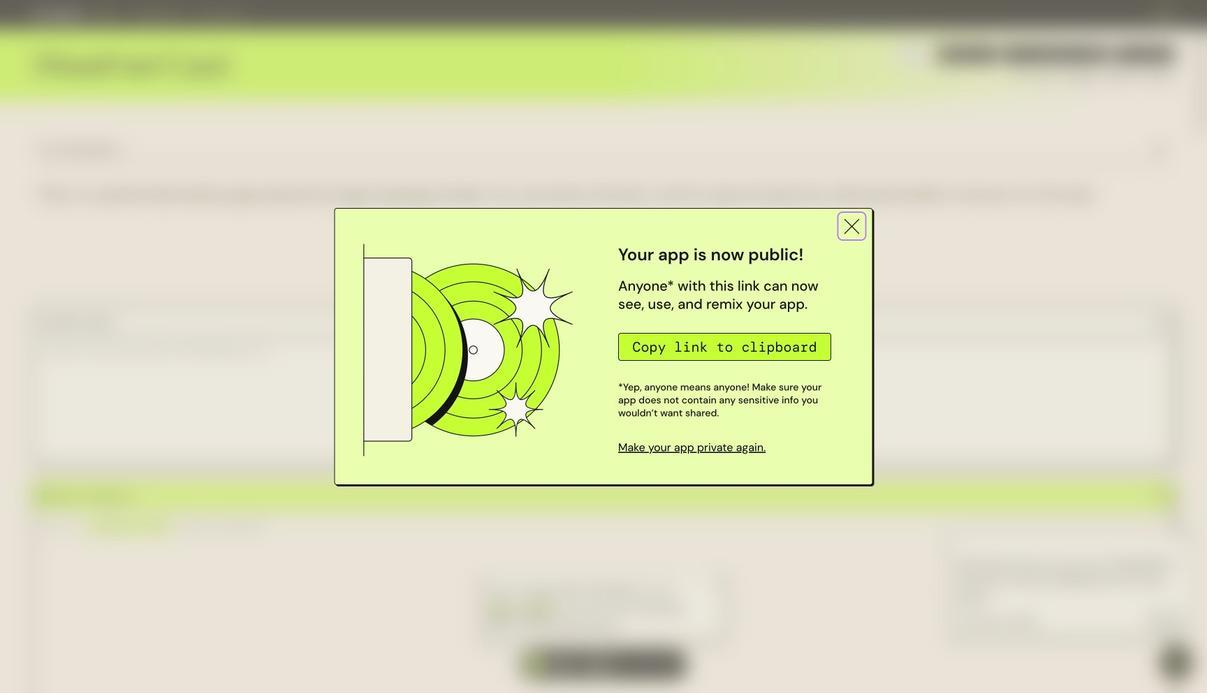 Task type: locate. For each thing, give the bounding box(es) containing it.
close image
[[841, 215, 863, 238]]

2 settings image from the top
[[1151, 487, 1168, 505]]

0 vertical spatial settings image
[[1151, 314, 1168, 332]]

1 settings image from the top
[[1151, 314, 1168, 332]]

dialog
[[949, 531, 1193, 638]]

settings image
[[1151, 314, 1168, 332], [1151, 487, 1168, 505]]

1 vertical spatial settings image
[[1151, 487, 1168, 505]]

backstage image
[[1158, 7, 1173, 22]]



Task type: vqa. For each thing, say whether or not it's contained in the screenshot.
Forecast Period text field
no



Task type: describe. For each thing, give the bounding box(es) containing it.
settings image
[[1152, 140, 1168, 158]]

Location Input text field
[[38, 337, 1169, 465]]

Title text field
[[32, 43, 891, 87]]



